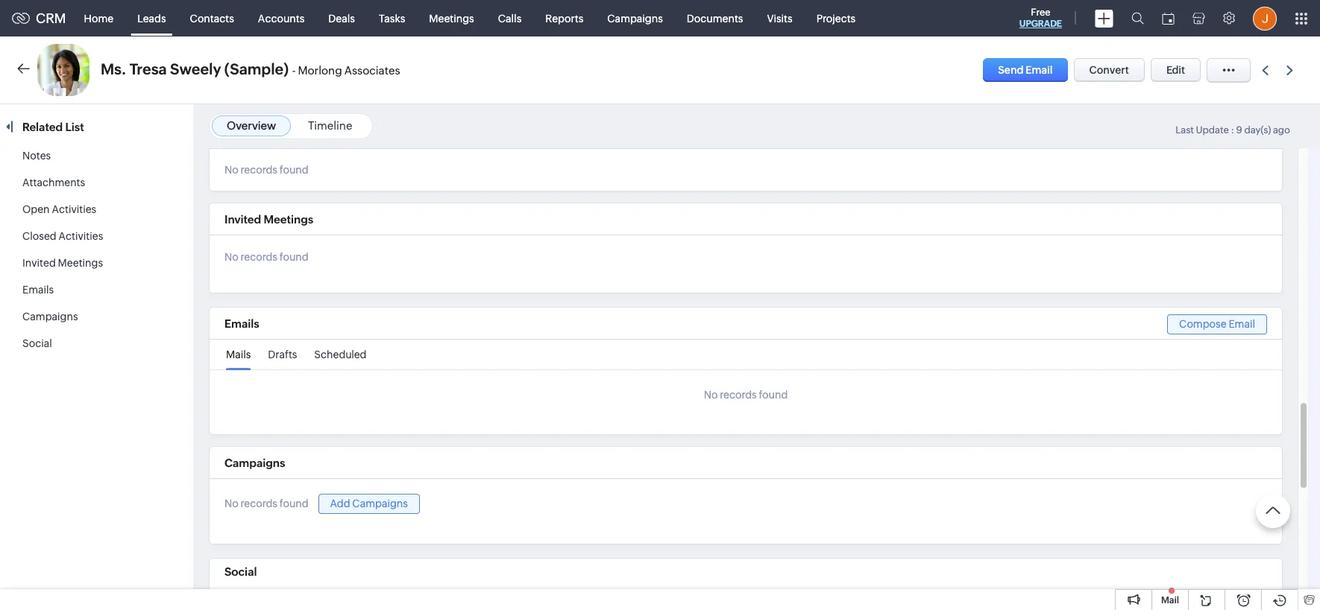 Task type: vqa. For each thing, say whether or not it's contained in the screenshot.
Modules
no



Task type: locate. For each thing, give the bounding box(es) containing it.
email
[[1026, 64, 1053, 76], [1229, 318, 1255, 330]]

send email button
[[983, 58, 1068, 82]]

1 vertical spatial activities
[[59, 230, 103, 242]]

0 vertical spatial social
[[22, 338, 52, 350]]

1 vertical spatial invited
[[22, 257, 56, 269]]

drafts
[[268, 349, 297, 361]]

email right "compose"
[[1229, 318, 1255, 330]]

leads
[[137, 12, 166, 24]]

overview link
[[227, 119, 276, 132]]

emails
[[22, 284, 54, 296], [224, 318, 259, 330]]

activities up closed activities link
[[52, 204, 96, 216]]

0 horizontal spatial campaigns link
[[22, 311, 78, 323]]

invited
[[224, 213, 261, 226], [22, 257, 56, 269]]

notes link
[[22, 150, 51, 162]]

1 vertical spatial email
[[1229, 318, 1255, 330]]

campaigns
[[607, 12, 663, 24], [22, 311, 78, 323], [224, 457, 285, 470], [352, 498, 408, 510]]

campaigns link down emails link
[[22, 311, 78, 323]]

1 horizontal spatial invited
[[224, 213, 261, 226]]

compose
[[1179, 318, 1227, 330]]

2 horizontal spatial meetings
[[429, 12, 474, 24]]

mail
[[1161, 596, 1179, 606]]

projects link
[[804, 0, 868, 36]]

1 vertical spatial social
[[224, 566, 257, 579]]

records
[[241, 164, 277, 176], [241, 251, 277, 263], [720, 389, 757, 401], [241, 498, 277, 510]]

invited meetings
[[224, 213, 313, 226], [22, 257, 103, 269]]

crm
[[36, 10, 66, 26]]

0 horizontal spatial invited
[[22, 257, 56, 269]]

meetings
[[429, 12, 474, 24], [264, 213, 313, 226], [58, 257, 103, 269]]

calendar image
[[1162, 12, 1175, 24]]

0 vertical spatial meetings
[[429, 12, 474, 24]]

upgrade
[[1019, 19, 1062, 29]]

previous record image
[[1262, 65, 1269, 75]]

compose email
[[1179, 318, 1255, 330]]

email inside send email button
[[1026, 64, 1053, 76]]

accounts link
[[246, 0, 316, 36]]

home link
[[72, 0, 125, 36]]

0 horizontal spatial invited meetings
[[22, 257, 103, 269]]

contacts link
[[178, 0, 246, 36]]

social link
[[22, 338, 52, 350]]

0 horizontal spatial emails
[[22, 284, 54, 296]]

0 vertical spatial activities
[[52, 204, 96, 216]]

0 vertical spatial campaigns link
[[595, 0, 675, 36]]

open activities link
[[22, 204, 96, 216]]

0 vertical spatial invited
[[224, 213, 261, 226]]

free
[[1031, 7, 1051, 18]]

1 horizontal spatial invited meetings
[[224, 213, 313, 226]]

1 vertical spatial emails
[[224, 318, 259, 330]]

ago
[[1273, 125, 1290, 136]]

last update : 9 day(s) ago
[[1176, 125, 1290, 136]]

no
[[224, 164, 238, 176], [224, 251, 238, 263], [704, 389, 718, 401], [224, 498, 238, 510]]

deals link
[[316, 0, 367, 36]]

attachments link
[[22, 177, 85, 189]]

create menu image
[[1095, 9, 1114, 27]]

campaigns link right reports
[[595, 0, 675, 36]]

0 vertical spatial email
[[1026, 64, 1053, 76]]

accounts
[[258, 12, 305, 24]]

notes
[[22, 150, 51, 162]]

0 horizontal spatial email
[[1026, 64, 1053, 76]]

1 horizontal spatial meetings
[[264, 213, 313, 226]]

open activities
[[22, 204, 96, 216]]

related
[[22, 121, 63, 134]]

home
[[84, 12, 113, 24]]

activities for open activities
[[52, 204, 96, 216]]

2 vertical spatial meetings
[[58, 257, 103, 269]]

1 horizontal spatial email
[[1229, 318, 1255, 330]]

1 horizontal spatial campaigns link
[[595, 0, 675, 36]]

1 vertical spatial meetings
[[264, 213, 313, 226]]

tasks
[[379, 12, 405, 24]]

1 horizontal spatial emails
[[224, 318, 259, 330]]

activities
[[52, 204, 96, 216], [59, 230, 103, 242]]

-
[[292, 64, 296, 77]]

emails up mails
[[224, 318, 259, 330]]

profile element
[[1244, 0, 1286, 36]]

0 vertical spatial invited meetings
[[224, 213, 313, 226]]

0 horizontal spatial meetings
[[58, 257, 103, 269]]

email right send
[[1026, 64, 1053, 76]]

campaigns link
[[595, 0, 675, 36], [22, 311, 78, 323]]

(sample)
[[224, 60, 289, 78]]

edit
[[1166, 64, 1185, 76]]

social
[[22, 338, 52, 350], [224, 566, 257, 579]]

emails down invited meetings link
[[22, 284, 54, 296]]

deals
[[328, 12, 355, 24]]

add campaigns link
[[318, 494, 420, 515]]

visits
[[767, 12, 793, 24]]

edit button
[[1151, 58, 1201, 82]]

no records found
[[224, 164, 309, 176], [224, 251, 309, 263], [704, 389, 788, 401], [224, 498, 309, 510]]

activities up invited meetings link
[[59, 230, 103, 242]]

found
[[280, 164, 309, 176], [280, 251, 309, 263], [759, 389, 788, 401], [280, 498, 309, 510]]

tasks link
[[367, 0, 417, 36]]

search element
[[1122, 0, 1153, 37]]



Task type: describe. For each thing, give the bounding box(es) containing it.
meetings link
[[417, 0, 486, 36]]

associates
[[344, 64, 400, 77]]

create menu element
[[1086, 0, 1122, 36]]

1 horizontal spatial social
[[224, 566, 257, 579]]

9
[[1236, 125, 1242, 136]]

closed activities
[[22, 230, 103, 242]]

day(s)
[[1244, 125, 1271, 136]]

ms.
[[101, 60, 126, 78]]

sweely
[[170, 60, 221, 78]]

projects
[[816, 12, 856, 24]]

free upgrade
[[1019, 7, 1062, 29]]

scheduled
[[314, 349, 367, 361]]

reports link
[[533, 0, 595, 36]]

convert
[[1089, 64, 1129, 76]]

attachments
[[22, 177, 85, 189]]

send
[[998, 64, 1024, 76]]

:
[[1231, 125, 1234, 136]]

tresa
[[130, 60, 167, 78]]

timeline link
[[308, 119, 352, 132]]

mails
[[226, 349, 251, 361]]

timeline
[[308, 119, 352, 132]]

activities for closed activities
[[59, 230, 103, 242]]

morlong
[[298, 64, 342, 77]]

reports
[[545, 12, 583, 24]]

open
[[22, 204, 50, 216]]

email for compose email
[[1229, 318, 1255, 330]]

visits link
[[755, 0, 804, 36]]

invited meetings link
[[22, 257, 103, 269]]

calls link
[[486, 0, 533, 36]]

0 horizontal spatial social
[[22, 338, 52, 350]]

0 vertical spatial emails
[[22, 284, 54, 296]]

contacts
[[190, 12, 234, 24]]

closed activities link
[[22, 230, 103, 242]]

email for send email
[[1026, 64, 1053, 76]]

related list
[[22, 121, 87, 134]]

documents link
[[675, 0, 755, 36]]

next record image
[[1287, 65, 1296, 75]]

ms. tresa sweely (sample) - morlong associates
[[101, 60, 400, 78]]

overview
[[227, 119, 276, 132]]

add
[[330, 498, 350, 510]]

list
[[65, 121, 84, 134]]

profile image
[[1253, 6, 1277, 30]]

search image
[[1131, 12, 1144, 25]]

1 vertical spatial invited meetings
[[22, 257, 103, 269]]

emails link
[[22, 284, 54, 296]]

update
[[1196, 125, 1229, 136]]

add campaigns
[[330, 498, 408, 510]]

closed
[[22, 230, 56, 242]]

leads link
[[125, 0, 178, 36]]

documents
[[687, 12, 743, 24]]

calls
[[498, 12, 522, 24]]

last
[[1176, 125, 1194, 136]]

send email
[[998, 64, 1053, 76]]

crm link
[[12, 10, 66, 26]]

1 vertical spatial campaigns link
[[22, 311, 78, 323]]

convert button
[[1074, 58, 1145, 82]]



